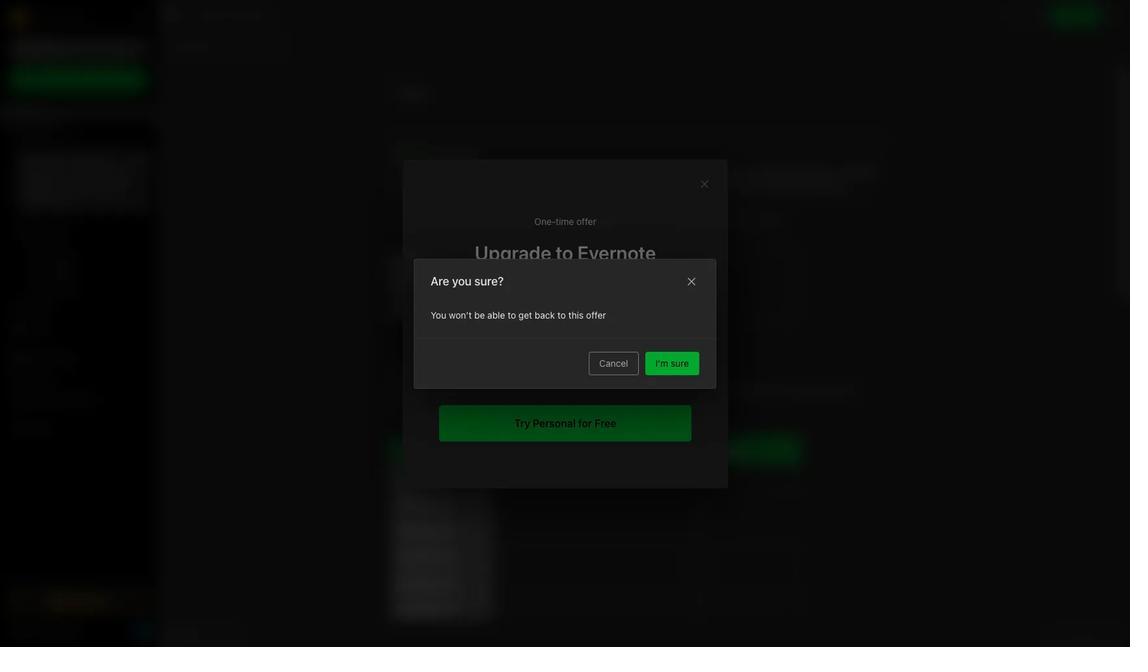 Task type: vqa. For each thing, say whether or not it's contained in the screenshot.
First Notebook button
yes



Task type: describe. For each thing, give the bounding box(es) containing it.
edited
[[187, 40, 214, 51]]

the
[[45, 171, 58, 181]]

today
[[547, 298, 635, 341]]

only you
[[1007, 10, 1042, 20]]

you for are
[[452, 274, 472, 288]]

first
[[62, 156, 78, 166]]

group inside tree
[[0, 144, 156, 303]]

note,
[[109, 171, 129, 181]]

productivity
[[619, 355, 669, 366]]

home link
[[0, 102, 156, 123]]

it
[[41, 194, 46, 204]]

upgrade for upgrade to evernote personal
[[475, 241, 551, 264]]

evernote
[[578, 241, 656, 264]]

i'm sure
[[656, 358, 689, 369]]

able
[[488, 310, 505, 321]]

to left 'this'
[[558, 310, 566, 321]]

on inside icon on a note, notebook, stack or tag to add it here.
[[90, 171, 100, 181]]

recent
[[15, 223, 43, 234]]

$0 today
[[496, 298, 635, 341]]

to left get
[[508, 310, 516, 321]]

one-time offer
[[534, 216, 596, 227]]

get access to select features to take your productivity up a notch
[[441, 355, 689, 382]]

notebooks link
[[0, 347, 156, 368]]

tasks button
[[0, 318, 156, 339]]

first
[[212, 10, 230, 21]]

2023
[[263, 40, 285, 51]]

add
[[23, 156, 40, 166]]

icon on a note, notebook, stack or tag to add it here.
[[23, 171, 129, 204]]

you won't be able to get back to this offer
[[431, 310, 606, 321]]

get
[[519, 310, 533, 321]]

0 vertical spatial offer
[[576, 216, 596, 227]]

expand note image
[[165, 8, 181, 23]]

first notebook
[[212, 10, 270, 21]]

personal inside button
[[533, 418, 576, 429]]

recent notes
[[15, 223, 68, 234]]

cancel button
[[589, 352, 639, 375]]

27,
[[248, 40, 260, 51]]

i'm sure button
[[646, 352, 700, 375]]

trash link
[[0, 417, 156, 438]]

be
[[475, 310, 485, 321]]

Search text field
[[17, 38, 139, 61]]

1 vertical spatial offer
[[586, 310, 606, 321]]

notebooks
[[29, 352, 75, 363]]

all changes saved
[[1049, 630, 1120, 640]]

upgrade for upgrade
[[67, 595, 106, 606]]

features
[[529, 355, 564, 366]]

to left select
[[491, 355, 499, 366]]

click
[[23, 171, 43, 181]]

click the ...
[[23, 171, 69, 181]]

nov
[[229, 40, 246, 51]]

are
[[431, 274, 450, 288]]

0 vertical spatial notes
[[45, 223, 68, 234]]

changes
[[1062, 630, 1095, 640]]

access
[[459, 355, 488, 366]]

shortcut
[[81, 156, 115, 166]]

upgrade to evernote personal
[[475, 241, 656, 290]]

one-
[[534, 216, 556, 227]]

expand notebooks image
[[3, 352, 14, 363]]

won't
[[449, 310, 472, 321]]

time
[[556, 216, 574, 227]]

notes link
[[0, 298, 156, 318]]



Task type: locate. For each thing, give the bounding box(es) containing it.
1 horizontal spatial upgrade
[[475, 241, 551, 264]]

personal
[[527, 267, 604, 290], [533, 418, 576, 429]]

personal up 'this'
[[527, 267, 604, 290]]

shared
[[29, 394, 58, 405]]

1 horizontal spatial a
[[684, 355, 689, 366]]

1 vertical spatial a
[[684, 355, 689, 366]]

first notebook button
[[196, 7, 275, 25]]

try
[[514, 418, 530, 429]]

select
[[502, 355, 527, 366]]

tags
[[29, 373, 49, 384]]

note window element
[[156, 0, 1131, 648]]

cancel
[[600, 358, 629, 369]]

shared with me link
[[0, 389, 156, 409]]

or
[[89, 182, 97, 193]]

on left nov
[[216, 40, 226, 51]]

stack
[[65, 182, 87, 193]]

0 vertical spatial upgrade
[[475, 241, 551, 264]]

personal left for
[[533, 418, 576, 429]]

your inside get access to select features to take your productivity up a notch
[[598, 355, 616, 366]]

your
[[42, 156, 60, 166], [598, 355, 616, 366]]

upgrade button
[[8, 588, 148, 614]]

1 vertical spatial upgrade
[[67, 595, 106, 606]]

sure?
[[475, 274, 504, 288]]

1 vertical spatial on
[[90, 171, 100, 181]]

tree containing home
[[0, 102, 156, 576]]

new button
[[8, 68, 148, 92]]

close image
[[684, 274, 700, 289]]

only
[[1007, 10, 1025, 20]]

get
[[441, 355, 456, 366]]

shortcuts
[[29, 128, 70, 139]]

$0
[[496, 298, 541, 341]]

Note Editor text field
[[156, 62, 1131, 621]]

are you sure?
[[431, 274, 504, 288]]

shortcuts button
[[0, 123, 156, 144]]

notes right the recent
[[45, 223, 68, 234]]

...
[[60, 171, 69, 181]]

1 vertical spatial personal
[[533, 418, 576, 429]]

0 horizontal spatial on
[[90, 171, 100, 181]]

to
[[114, 182, 122, 193], [556, 241, 573, 264], [508, 310, 516, 321], [558, 310, 566, 321], [491, 355, 499, 366], [566, 355, 575, 366]]

1 vertical spatial your
[[598, 355, 616, 366]]

take
[[577, 355, 595, 366]]

notes up tasks
[[29, 302, 54, 313]]

me
[[81, 394, 94, 405]]

last edited on nov 27, 2023
[[167, 40, 285, 51]]

icon
[[71, 171, 88, 181]]

to inside icon on a note, notebook, stack or tag to add it here.
[[114, 182, 122, 193]]

free
[[595, 418, 617, 429]]

a right up
[[684, 355, 689, 366]]

tag
[[99, 182, 112, 193]]

you for only
[[1027, 10, 1042, 20]]

add a reminder image
[[164, 627, 180, 643]]

0 vertical spatial your
[[42, 156, 60, 166]]

a inside icon on a note, notebook, stack or tag to add it here.
[[102, 171, 107, 181]]

last
[[167, 40, 185, 51]]

share
[[1063, 10, 1089, 21]]

upgrade
[[475, 241, 551, 264], [67, 595, 106, 606]]

add your first shortcut
[[23, 156, 115, 166]]

try personal for free button
[[439, 405, 692, 442]]

group
[[0, 144, 156, 303]]

home
[[29, 107, 54, 118]]

0 horizontal spatial you
[[452, 274, 472, 288]]

you right only
[[1027, 10, 1042, 20]]

a inside get access to select features to take your productivity up a notch
[[684, 355, 689, 366]]

your right take
[[598, 355, 616, 366]]

upgrade inside upgrade popup button
[[67, 595, 106, 606]]

0 horizontal spatial a
[[102, 171, 107, 181]]

offer right 'this'
[[586, 310, 606, 321]]

on inside note window element
[[216, 40, 226, 51]]

0 vertical spatial a
[[102, 171, 107, 181]]

1 vertical spatial you
[[452, 274, 472, 288]]

notch
[[553, 371, 577, 382]]

on
[[216, 40, 226, 51], [90, 171, 100, 181]]

to down "time"
[[556, 241, 573, 264]]

personal inside upgrade to evernote personal
[[527, 267, 604, 290]]

your inside tree
[[42, 156, 60, 166]]

upgrade inside upgrade to evernote personal
[[475, 241, 551, 264]]

shared with me
[[29, 394, 94, 405]]

1 vertical spatial notes
[[29, 302, 54, 313]]

you
[[1027, 10, 1042, 20], [452, 274, 472, 288]]

this
[[569, 310, 584, 321]]

here.
[[48, 194, 68, 204]]

1 horizontal spatial you
[[1027, 10, 1042, 20]]

you right are
[[452, 274, 472, 288]]

all
[[1049, 630, 1059, 640]]

0 vertical spatial you
[[1027, 10, 1042, 20]]

1 horizontal spatial your
[[598, 355, 616, 366]]

to left take
[[566, 355, 575, 366]]

you
[[431, 310, 447, 321]]

notes
[[45, 223, 68, 234], [29, 302, 54, 313]]

with
[[61, 394, 78, 405]]

0 vertical spatial personal
[[527, 267, 604, 290]]

share button
[[1052, 5, 1100, 26]]

trash
[[29, 422, 52, 433]]

notebook
[[232, 10, 270, 21]]

notebook,
[[23, 182, 63, 193]]

up
[[671, 355, 682, 366]]

new
[[29, 74, 47, 85]]

try personal for free
[[514, 418, 617, 429]]

saved
[[1097, 630, 1120, 640]]

1 horizontal spatial on
[[216, 40, 226, 51]]

you inside note window element
[[1027, 10, 1042, 20]]

None search field
[[17, 38, 139, 61]]

sure
[[671, 358, 689, 369]]

back
[[535, 310, 555, 321]]

offer
[[576, 216, 596, 227], [586, 310, 606, 321]]

your up the
[[42, 156, 60, 166]]

tags button
[[0, 368, 156, 389]]

group containing add your first shortcut
[[0, 144, 156, 303]]

tasks
[[29, 323, 52, 334]]

add tag image
[[186, 627, 202, 643]]

a up tag
[[102, 171, 107, 181]]

for
[[578, 418, 592, 429]]

i'm
[[656, 358, 669, 369]]

to down note,
[[114, 182, 122, 193]]

on up or
[[90, 171, 100, 181]]

0 vertical spatial on
[[216, 40, 226, 51]]

0 horizontal spatial your
[[42, 156, 60, 166]]

add
[[23, 194, 38, 204]]

offer right "time"
[[576, 216, 596, 227]]

to inside upgrade to evernote personal
[[556, 241, 573, 264]]

tree
[[0, 102, 156, 576]]

settings image
[[133, 10, 148, 26]]

0 horizontal spatial upgrade
[[67, 595, 106, 606]]



